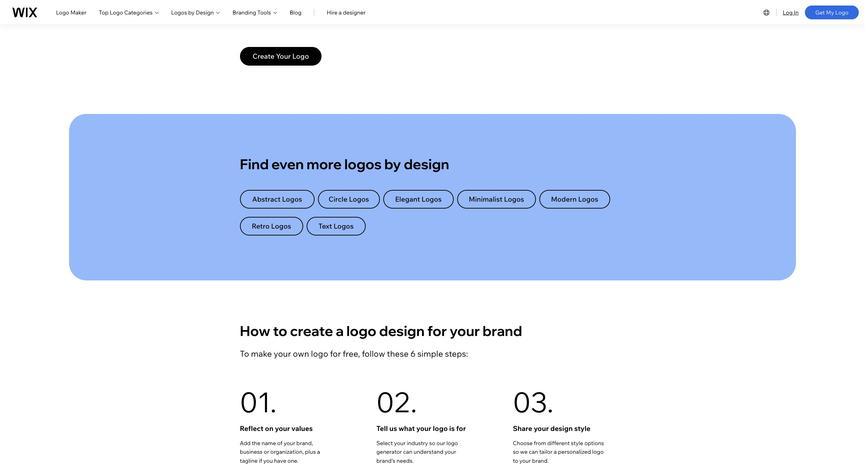 Task type: describe. For each thing, give the bounding box(es) containing it.
style for different
[[572, 440, 584, 447]]

a right hire
[[339, 9, 342, 16]]

logos for retro logos
[[271, 222, 291, 230]]

sports logo
[[319, 17, 355, 25]]

minimalist logos link
[[457, 190, 536, 209]]

02.
[[377, 385, 417, 420]]

modern logos
[[552, 195, 599, 204]]

logo maker
[[56, 9, 87, 16]]

log in
[[784, 9, 800, 16]]

or
[[264, 449, 269, 456]]

these
[[387, 349, 409, 359]]

your right understand
[[445, 449, 457, 456]]

choose from different style options so we can tailor a personalized logo to your brand.
[[513, 440, 605, 465]]

hire
[[327, 9, 338, 16]]

hire a designer link
[[327, 8, 366, 16]]

top logo categories button
[[99, 8, 159, 16]]

reflect on your values
[[240, 424, 313, 433]]

my
[[827, 9, 835, 16]]

logo for top logo categories
[[110, 9, 123, 16]]

choose
[[513, 440, 533, 447]]

how to create a logo design for your brand
[[240, 322, 523, 340]]

1 vertical spatial for
[[330, 349, 341, 359]]

trucking logo
[[477, 17, 519, 25]]

plus
[[305, 449, 316, 456]]

select your industry so our logo generator can understand your brand's needs.
[[377, 440, 458, 465]]

tech logo
[[398, 17, 428, 25]]

business
[[240, 449, 263, 456]]

youtube
[[556, 17, 582, 25]]

your right on
[[275, 424, 290, 433]]

logo for youtube logo
[[583, 17, 598, 25]]

logo right my
[[836, 9, 849, 16]]

logo for a
[[347, 322, 377, 340]]

your left own
[[274, 349, 291, 359]]

different
[[548, 440, 570, 447]]

a inside choose from different style options so we can tailor a personalized logo to your brand.
[[554, 449, 557, 456]]

log in link
[[784, 8, 800, 16]]

youtube logo
[[556, 17, 598, 25]]

of
[[278, 440, 283, 447]]

logo for restaurant logo
[[273, 17, 288, 25]]

elegant logos link
[[384, 190, 454, 209]]

your inside choose from different style options so we can tailor a personalized logo to your brand.
[[520, 458, 531, 465]]

branding
[[233, 9, 256, 16]]

create your logo link
[[240, 47, 322, 66]]

top
[[99, 9, 109, 16]]

example of a restaurant logo. image
[[240, 0, 309, 12]]

abstract logos
[[252, 195, 302, 204]]

text logos
[[319, 222, 354, 230]]

your up "generator"
[[394, 440, 406, 447]]

logos for abstract logos
[[282, 195, 302, 204]]

logos by design button
[[171, 8, 220, 16]]

the
[[252, 440, 261, 447]]

blog
[[290, 9, 302, 16]]

you
[[264, 458, 273, 465]]

logo for sports logo
[[340, 17, 355, 25]]

logo right your
[[293, 52, 309, 61]]

logo for trucking logo
[[504, 17, 519, 25]]

create
[[290, 322, 333, 340]]

brand's
[[377, 458, 396, 465]]

01.
[[240, 385, 277, 420]]

brand,
[[297, 440, 313, 447]]

find
[[240, 155, 269, 173]]

logos inside popup button
[[171, 9, 187, 16]]

abstract logos link
[[240, 190, 315, 209]]

have
[[274, 458, 287, 465]]

add the name of your brand, business or organization, plus a tagline if you have one.
[[240, 440, 320, 465]]

logo for own
[[311, 349, 329, 359]]

sports logo list item
[[319, 0, 389, 26]]

understand
[[414, 449, 444, 456]]

options
[[585, 440, 605, 447]]

tech logo list item
[[398, 0, 468, 26]]

logos for text logos
[[334, 222, 354, 230]]

logos for circle logos
[[349, 195, 369, 204]]

1 horizontal spatial by
[[385, 155, 401, 173]]

by inside popup button
[[188, 9, 195, 16]]

share
[[513, 424, 533, 433]]

logo inside 'select your industry so our logo generator can understand your brand's needs.'
[[447, 440, 458, 447]]

brand
[[483, 322, 523, 340]]

your
[[276, 52, 291, 61]]

make
[[251, 349, 272, 359]]

text logos link
[[307, 217, 366, 236]]

trucking logo list item
[[477, 0, 547, 26]]

so
[[513, 449, 519, 456]]

elegant
[[396, 195, 420, 204]]

top logo categories
[[99, 9, 153, 16]]

can inside 'select your industry so our logo generator can understand your brand's needs.'
[[404, 449, 413, 456]]

free,
[[343, 349, 360, 359]]

tagline
[[240, 458, 258, 465]]

in
[[795, 9, 800, 16]]

tell us what your logo is for
[[377, 424, 466, 433]]

logos for elegant logos
[[422, 195, 442, 204]]

circle logos
[[329, 195, 369, 204]]

sports logo link
[[319, 16, 355, 26]]

name
[[262, 440, 276, 447]]

your up from
[[534, 424, 549, 433]]

how
[[240, 322, 271, 340]]

simple
[[418, 349, 443, 359]]

needs.
[[397, 458, 414, 465]]

logos
[[345, 155, 382, 173]]

tell
[[377, 424, 388, 433]]

designer
[[343, 9, 366, 16]]

for for how to create a logo design for your brand
[[428, 322, 447, 340]]

retro logos
[[252, 222, 291, 230]]

personalized
[[559, 449, 592, 456]]



Task type: vqa. For each thing, say whether or not it's contained in the screenshot.
THE PRESS & MEDIA
no



Task type: locate. For each thing, give the bounding box(es) containing it.
trucking logo link
[[477, 16, 519, 26]]

by right the logos
[[385, 155, 401, 173]]

logos right text
[[334, 222, 354, 230]]

1 vertical spatial design
[[379, 322, 425, 340]]

0 horizontal spatial to
[[273, 322, 288, 340]]

logo down is
[[447, 440, 458, 447]]

can
[[404, 449, 413, 456], [529, 449, 539, 456]]

logo right trucking
[[504, 17, 519, 25]]

tools
[[258, 9, 271, 16]]

youtube logo link
[[556, 16, 598, 26]]

restaurant logo
[[240, 17, 288, 25]]

blog link
[[290, 8, 302, 16]]

logos
[[171, 9, 187, 16], [282, 195, 302, 204], [349, 195, 369, 204], [422, 195, 442, 204], [505, 195, 525, 204], [579, 195, 599, 204], [271, 222, 291, 230], [334, 222, 354, 230]]

can right we
[[529, 449, 539, 456]]

1 vertical spatial by
[[385, 155, 401, 173]]

0 vertical spatial design
[[404, 155, 450, 173]]

for right is
[[457, 424, 466, 433]]

abstract
[[252, 195, 281, 204]]

us
[[390, 424, 397, 433]]

values
[[292, 424, 313, 433]]

brand.
[[533, 458, 549, 465]]

style up personalized on the right bottom of page
[[572, 440, 584, 447]]

logo maker link
[[56, 8, 87, 16]]

hire a designer
[[327, 9, 366, 16]]

your inside add the name of your brand, business or organization, plus a tagline if you have one.
[[284, 440, 295, 447]]

list
[[240, 0, 626, 26]]

for
[[428, 322, 447, 340], [330, 349, 341, 359], [457, 424, 466, 433]]

logo left is
[[433, 424, 448, 433]]

a inside add the name of your brand, business or organization, plus a tagline if you have one.
[[317, 449, 320, 456]]

can inside choose from different style options so we can tailor a personalized logo to your brand.
[[529, 449, 539, 456]]

logo down example of a restaurant logo.
[[273, 17, 288, 25]]

logos right circle
[[349, 195, 369, 204]]

modern logos link
[[540, 190, 611, 209]]

from
[[534, 440, 547, 447]]

by
[[188, 9, 195, 16], [385, 155, 401, 173]]

youtube logo list item
[[556, 0, 626, 26]]

logos for minimalist logos
[[505, 195, 525, 204]]

logos left design
[[171, 9, 187, 16]]

design for logo
[[379, 322, 425, 340]]

for up simple
[[428, 322, 447, 340]]

0 vertical spatial for
[[428, 322, 447, 340]]

more
[[307, 155, 342, 173]]

restaurant logo list item
[[240, 0, 309, 26]]

reflect
[[240, 424, 264, 433]]

to inside choose from different style options so we can tailor a personalized logo to your brand.
[[513, 458, 519, 465]]

get
[[816, 9, 826, 16]]

1 horizontal spatial for
[[428, 322, 447, 340]]

your up organization,
[[284, 440, 295, 447]]

1 horizontal spatial to
[[513, 458, 519, 465]]

categories
[[124, 9, 153, 16]]

retro logos link
[[240, 217, 303, 236]]

to right how
[[273, 322, 288, 340]]

2 horizontal spatial for
[[457, 424, 466, 433]]

logo inside "link"
[[340, 17, 355, 25]]

language selector, english selected image
[[763, 8, 771, 16]]

your down we
[[520, 458, 531, 465]]

2 vertical spatial for
[[457, 424, 466, 433]]

even
[[272, 155, 304, 173]]

logo right youtube at the top of page
[[583, 17, 598, 25]]

what
[[399, 424, 415, 433]]

1 can from the left
[[404, 449, 413, 456]]

1 vertical spatial style
[[572, 440, 584, 447]]

logos for modern logos
[[579, 195, 599, 204]]

steps:
[[445, 349, 468, 359]]

logo right top on the top left of the page
[[110, 9, 123, 16]]

logo
[[56, 9, 69, 16], [110, 9, 123, 16], [836, 9, 849, 16], [273, 17, 288, 25], [340, 17, 355, 25], [413, 17, 428, 25], [504, 17, 519, 25], [583, 17, 598, 25], [293, 52, 309, 61]]

logo
[[347, 322, 377, 340], [311, 349, 329, 359], [433, 424, 448, 433], [447, 440, 458, 447], [593, 449, 604, 456]]

logo down options
[[593, 449, 604, 456]]

0 horizontal spatial for
[[330, 349, 341, 359]]

example of a sports logo. image
[[319, 0, 389, 12]]

0 horizontal spatial by
[[188, 9, 195, 16]]

find even more logos by design
[[240, 155, 450, 173]]

logo inside dropdown button
[[110, 9, 123, 16]]

a
[[339, 9, 342, 16], [336, 322, 344, 340], [317, 449, 320, 456], [554, 449, 557, 456]]

0 vertical spatial by
[[188, 9, 195, 16]]

design
[[404, 155, 450, 173], [379, 322, 425, 340], [551, 424, 573, 433]]

for for tell us what your logo is for
[[457, 424, 466, 433]]

logo down the hire a designer link
[[340, 17, 355, 25]]

create
[[253, 52, 275, 61]]

select
[[377, 440, 393, 447]]

your up industry so our
[[417, 424, 432, 433]]

1 horizontal spatial can
[[529, 449, 539, 456]]

logos by design
[[171, 9, 214, 16]]

design
[[196, 9, 214, 16]]

0 vertical spatial style
[[575, 424, 591, 433]]

logos inside 'link'
[[282, 195, 302, 204]]

1 vertical spatial to
[[513, 458, 519, 465]]

we
[[521, 449, 528, 456]]

text
[[319, 222, 332, 230]]

design for by
[[404, 155, 450, 173]]

style inside choose from different style options so we can tailor a personalized logo to your brand.
[[572, 440, 584, 447]]

0 horizontal spatial can
[[404, 449, 413, 456]]

can up needs.
[[404, 449, 413, 456]]

list containing restaurant logo
[[240, 0, 626, 26]]

share your design style
[[513, 424, 591, 433]]

a right tailor
[[554, 449, 557, 456]]

tailor
[[540, 449, 553, 456]]

logos right the retro
[[271, 222, 291, 230]]

by left design
[[188, 9, 195, 16]]

own
[[293, 349, 309, 359]]

style for design
[[575, 424, 591, 433]]

generator
[[377, 449, 402, 456]]

6
[[411, 349, 416, 359]]

logos right modern
[[579, 195, 599, 204]]

2 can from the left
[[529, 449, 539, 456]]

for left free,
[[330, 349, 341, 359]]

follow
[[362, 349, 385, 359]]

if
[[259, 458, 262, 465]]

circle logos link
[[318, 190, 380, 209]]

logo inside choose from different style options so we can tailor a personalized logo to your brand.
[[593, 449, 604, 456]]

03.
[[513, 385, 554, 420]]

a up free,
[[336, 322, 344, 340]]

logos right abstract
[[282, 195, 302, 204]]

your up steps:
[[450, 322, 480, 340]]

logos right "minimalist"
[[505, 195, 525, 204]]

logo right the tech
[[413, 17, 428, 25]]

minimalist logos
[[469, 195, 525, 204]]

logo for tech logo
[[413, 17, 428, 25]]

minimalist
[[469, 195, 503, 204]]

logo for your
[[433, 424, 448, 433]]

is
[[450, 424, 455, 433]]

logo left maker
[[56, 9, 69, 16]]

elegant logos
[[396, 195, 442, 204]]

logo up "to make your own logo for free, follow these 6 simple steps:"
[[347, 322, 377, 340]]

0 vertical spatial to
[[273, 322, 288, 340]]

industry so our
[[407, 440, 446, 447]]

create your logo
[[253, 52, 309, 61]]

to
[[240, 349, 249, 359]]

get my logo
[[816, 9, 849, 16]]

restaurant logo link
[[240, 16, 288, 26]]

style up options
[[575, 424, 591, 433]]

to down so
[[513, 458, 519, 465]]

a right plus
[[317, 449, 320, 456]]

logo right own
[[311, 349, 329, 359]]

2 vertical spatial design
[[551, 424, 573, 433]]

tech logo link
[[398, 16, 428, 26]]

organization,
[[271, 449, 304, 456]]

to make your own logo for free, follow these 6 simple steps:
[[240, 349, 468, 359]]

logos right elegant
[[422, 195, 442, 204]]



